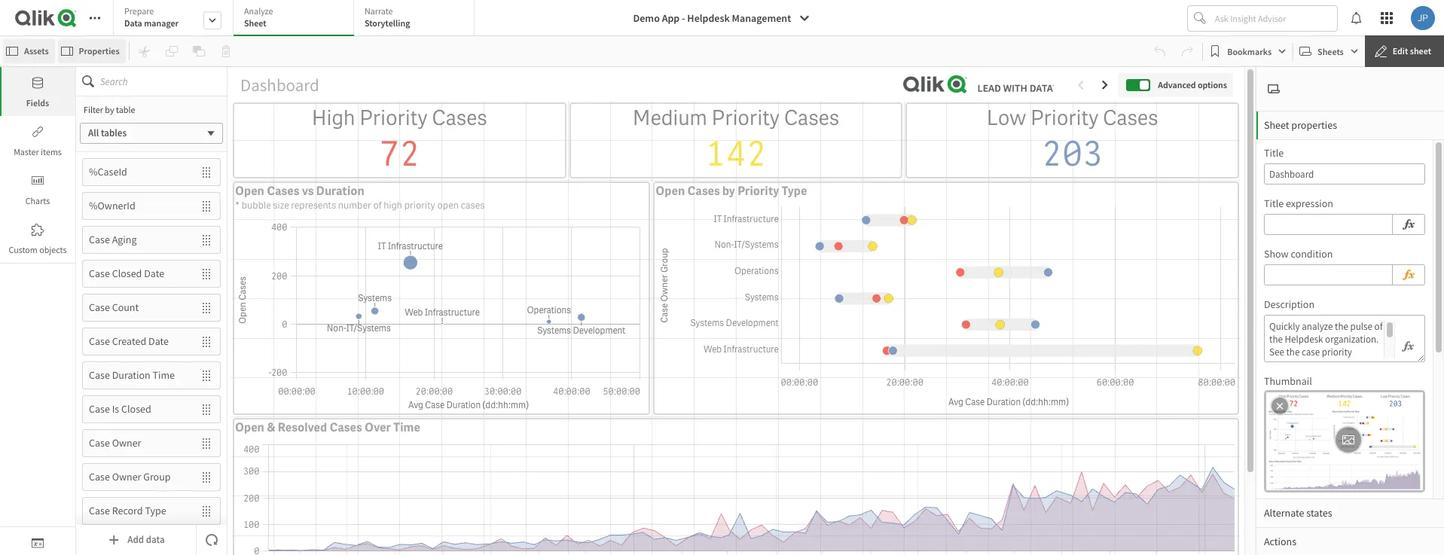 Task type: vqa. For each thing, say whether or not it's contained in the screenshot.
topmost "Insight Advisor"
no



Task type: describe. For each thing, give the bounding box(es) containing it.
master items button
[[0, 116, 75, 165]]

count
[[112, 301, 139, 314]]

priority down 142
[[738, 183, 779, 199]]

prepare
[[124, 5, 154, 17]]

options
[[1198, 79, 1227, 90]]

show
[[1264, 247, 1289, 261]]

fields button
[[0, 67, 75, 116]]

case for case closed date
[[89, 267, 110, 280]]

1 horizontal spatial type
[[782, 183, 807, 199]]

high
[[312, 104, 355, 132]]

case for case is closed
[[89, 402, 110, 416]]

is
[[112, 402, 119, 416]]

record
[[112, 504, 143, 518]]

cases inside high priority cases 72
[[432, 104, 487, 132]]

open & resolved cases over time
[[235, 420, 420, 436]]

move image for %caseid
[[193, 159, 220, 185]]

case duration time
[[89, 368, 175, 382]]

items
[[41, 146, 62, 157]]

actions
[[1264, 535, 1297, 548]]

custom objects button
[[0, 214, 75, 263]]

move image for case duration time
[[193, 363, 220, 388]]

open
[[437, 199, 459, 212]]

sheet inside analyze sheet
[[244, 17, 266, 29]]

high priority cases 72
[[312, 104, 487, 176]]

sheet image
[[1268, 83, 1280, 95]]

bookmarks button
[[1206, 39, 1290, 63]]

sheets button
[[1297, 39, 1362, 63]]

expression
[[1286, 197, 1334, 210]]

owner for case owner
[[112, 436, 141, 450]]

custom
[[9, 244, 38, 255]]

demo app - helpdesk management button
[[624, 6, 820, 30]]

objects
[[39, 244, 67, 255]]

priority for 72
[[360, 104, 428, 132]]

change thumbnail image
[[1342, 431, 1355, 449]]

&
[[267, 420, 275, 436]]

fields
[[26, 97, 49, 108]]

move image for case record type
[[193, 498, 220, 524]]

1 vertical spatial type
[[145, 504, 166, 518]]

manager
[[144, 17, 179, 29]]

203
[[1042, 132, 1103, 176]]

case owner
[[89, 436, 141, 450]]

of
[[373, 199, 382, 212]]

case for case aging
[[89, 233, 110, 246]]

represents
[[291, 199, 336, 212]]

high
[[384, 199, 402, 212]]

case owner group
[[89, 470, 171, 484]]

reset thumbnail image
[[1273, 399, 1287, 414]]

filter by table
[[84, 104, 135, 115]]

tab list containing prepare
[[113, 0, 480, 38]]

date for case created date
[[148, 335, 169, 348]]

%caseid
[[89, 165, 127, 179]]

number
[[338, 199, 371, 212]]

title for title expression
[[1264, 197, 1284, 210]]

data
[[124, 17, 142, 29]]

title for title
[[1264, 146, 1284, 160]]

medium priority cases 142
[[633, 104, 839, 176]]

assets
[[24, 45, 49, 57]]

master
[[14, 146, 39, 157]]

move image for case created date
[[193, 329, 220, 354]]

edit sheet button
[[1365, 35, 1444, 67]]

edit sheet
[[1393, 45, 1431, 57]]

cases inside open cases vs duration * bubble size represents number of high priority open cases
[[267, 183, 299, 199]]

sheet properties tab
[[1257, 111, 1444, 139]]

database image
[[32, 77, 44, 89]]

1 vertical spatial time
[[393, 420, 420, 436]]

open for open cases vs duration * bubble size represents number of high priority open cases
[[235, 183, 264, 199]]

over
[[365, 420, 391, 436]]

priority
[[404, 199, 435, 212]]

vs
[[302, 183, 314, 199]]

case closed date
[[89, 267, 164, 280]]

resolved
[[278, 420, 327, 436]]

move image for case is closed
[[193, 397, 220, 422]]

1 vertical spatial closed
[[121, 402, 151, 416]]

analyze
[[244, 5, 273, 17]]

case aging
[[89, 233, 137, 246]]

actions tab
[[1257, 527, 1444, 555]]

%ownerid
[[89, 199, 135, 213]]

case count
[[89, 301, 139, 314]]

storytelling
[[365, 17, 410, 29]]

open expression editor image
[[1402, 215, 1416, 234]]

assets button
[[3, 39, 55, 63]]

demo
[[633, 11, 660, 25]]

data
[[146, 533, 165, 546]]

show condition
[[1264, 247, 1333, 261]]

case for case duration time
[[89, 368, 110, 382]]



Task type: locate. For each thing, give the bounding box(es) containing it.
2 owner from the top
[[112, 470, 141, 484]]

142
[[705, 132, 767, 176]]

0 vertical spatial duration
[[316, 183, 365, 199]]

title expression
[[1264, 197, 1334, 210]]

advanced
[[1158, 79, 1196, 90]]

edit
[[1393, 45, 1408, 57]]

1 vertical spatial owner
[[112, 470, 141, 484]]

variables image
[[32, 537, 44, 549]]

2 case from the top
[[89, 267, 110, 280]]

custom objects
[[9, 244, 67, 255]]

case down case aging
[[89, 267, 110, 280]]

0 horizontal spatial duration
[[112, 368, 150, 382]]

move image
[[193, 159, 220, 185], [193, 193, 220, 219], [193, 227, 220, 253], [193, 261, 220, 287], [193, 329, 220, 354], [193, 363, 220, 388], [193, 431, 220, 456], [193, 464, 220, 490], [193, 498, 220, 524]]

tab list
[[113, 0, 480, 38]]

duration right vs
[[316, 183, 365, 199]]

0 vertical spatial closed
[[112, 267, 142, 280]]

priority right low at the top right of the page
[[1031, 104, 1099, 132]]

0 vertical spatial by
[[105, 104, 114, 115]]

application containing 72
[[0, 0, 1444, 555]]

move image for case owner group
[[193, 464, 220, 490]]

priority right high
[[360, 104, 428, 132]]

prepare data manager
[[124, 5, 179, 29]]

0 vertical spatial move image
[[193, 295, 220, 321]]

table
[[116, 104, 135, 115]]

duration down created
[[112, 368, 150, 382]]

1 open expression editor image from the top
[[1402, 266, 1416, 284]]

sheet properties
[[1264, 118, 1337, 132]]

1 owner from the top
[[112, 436, 141, 450]]

james peterson image
[[1411, 6, 1435, 30]]

case left record
[[89, 504, 110, 518]]

1 horizontal spatial duration
[[316, 183, 365, 199]]

filter
[[84, 104, 103, 115]]

thumbnail
[[1264, 374, 1312, 388]]

master items
[[14, 146, 62, 157]]

1 move image from the top
[[193, 159, 220, 185]]

0 vertical spatial owner
[[112, 436, 141, 450]]

next sheet: performance image
[[1100, 79, 1112, 91]]

states
[[1307, 506, 1332, 520]]

medium
[[633, 104, 707, 132]]

properties
[[1292, 118, 1337, 132]]

owner up case owner group
[[112, 436, 141, 450]]

7 case from the top
[[89, 436, 110, 450]]

4 move image from the top
[[193, 261, 220, 287]]

alternate states
[[1264, 506, 1332, 520]]

owner for case owner group
[[112, 470, 141, 484]]

open expression editor image
[[1402, 266, 1416, 284], [1402, 338, 1414, 356]]

0 horizontal spatial sheet
[[244, 17, 266, 29]]

bubble
[[242, 199, 271, 212]]

8 case from the top
[[89, 470, 110, 484]]

date for case closed date
[[144, 267, 164, 280]]

cases inside low priority cases 203
[[1103, 104, 1158, 132]]

0 vertical spatial date
[[144, 267, 164, 280]]

cases inside medium priority cases 142
[[784, 104, 839, 132]]

add data
[[128, 533, 165, 546]]

duration
[[316, 183, 365, 199], [112, 368, 150, 382]]

priority inside medium priority cases 142
[[712, 104, 780, 132]]

Ask Insight Advisor text field
[[1212, 6, 1337, 30]]

1 case from the top
[[89, 233, 110, 246]]

0 vertical spatial sheet
[[244, 17, 266, 29]]

priority inside low priority cases 203
[[1031, 104, 1099, 132]]

1 vertical spatial date
[[148, 335, 169, 348]]

move image for %ownerid
[[193, 193, 220, 219]]

6 move image from the top
[[193, 363, 220, 388]]

1 title from the top
[[1264, 146, 1284, 160]]

properties
[[79, 45, 119, 57]]

sheet down sheet icon
[[1264, 118, 1290, 132]]

time down case created date
[[153, 368, 175, 382]]

3 move image from the top
[[193, 227, 220, 253]]

1 vertical spatial open expression editor image
[[1402, 338, 1414, 356]]

priority for 203
[[1031, 104, 1099, 132]]

sheets
[[1318, 46, 1344, 57]]

app
[[662, 11, 680, 25]]

application
[[0, 0, 1444, 555]]

bookmarks
[[1228, 46, 1272, 57]]

1 vertical spatial duration
[[112, 368, 150, 382]]

4 case from the top
[[89, 335, 110, 348]]

0 horizontal spatial time
[[153, 368, 175, 382]]

cases
[[461, 199, 485, 212]]

1 horizontal spatial sheet
[[1264, 118, 1290, 132]]

alternate
[[1264, 506, 1305, 520]]

move image for case count
[[193, 295, 220, 321]]

7 move image from the top
[[193, 431, 220, 456]]

refresh data in the app. all data will be reloaded from data sources, which may take some time. image
[[206, 525, 218, 555]]

open inside open cases vs duration * bubble size represents number of high priority open cases
[[235, 183, 264, 199]]

5 move image from the top
[[193, 329, 220, 354]]

1 vertical spatial by
[[723, 183, 735, 199]]

0 vertical spatial title
[[1264, 146, 1284, 160]]

management
[[732, 11, 791, 25]]

None text field
[[1264, 163, 1425, 185], [1264, 264, 1393, 286], [1270, 320, 1395, 359], [1264, 163, 1425, 185], [1264, 264, 1393, 286], [1270, 320, 1395, 359]]

analyze sheet
[[244, 5, 273, 29]]

move image for case owner
[[193, 431, 220, 456]]

case is closed
[[89, 402, 151, 416]]

9 case from the top
[[89, 504, 110, 518]]

open expression editor image for show condition
[[1402, 266, 1416, 284]]

duration inside open cases vs duration * bubble size represents number of high priority open cases
[[316, 183, 365, 199]]

open cases by priority type
[[656, 183, 807, 199]]

open cases vs duration * bubble size represents number of high priority open cases
[[235, 183, 485, 212]]

case for case count
[[89, 301, 110, 314]]

low priority cases 203
[[987, 104, 1158, 176]]

open
[[235, 183, 264, 199], [656, 183, 685, 199], [235, 420, 264, 436]]

closed right "is"
[[121, 402, 151, 416]]

narrate storytelling
[[365, 5, 410, 29]]

charts
[[25, 195, 50, 206]]

1 move image from the top
[[193, 295, 220, 321]]

cases
[[432, 104, 487, 132], [784, 104, 839, 132], [1103, 104, 1158, 132], [267, 183, 299, 199], [687, 183, 720, 199], [330, 420, 362, 436]]

case for case created date
[[89, 335, 110, 348]]

closed up count
[[112, 267, 142, 280]]

priority up open cases by priority type
[[712, 104, 780, 132]]

case left created
[[89, 335, 110, 348]]

advanced options
[[1158, 79, 1227, 90]]

case record type
[[89, 504, 166, 518]]

2 title from the top
[[1264, 197, 1284, 210]]

demo app - helpdesk management
[[633, 11, 791, 25]]

0 horizontal spatial by
[[105, 104, 114, 115]]

0 vertical spatial open expression editor image
[[1402, 266, 1416, 284]]

sheet inside "tab"
[[1264, 118, 1290, 132]]

by
[[105, 104, 114, 115], [723, 183, 735, 199]]

created
[[112, 335, 146, 348]]

0 vertical spatial type
[[782, 183, 807, 199]]

1 vertical spatial move image
[[193, 397, 220, 422]]

properties button
[[58, 39, 126, 63]]

add data button
[[76, 525, 197, 555]]

open left & on the bottom left
[[235, 420, 264, 436]]

8 move image from the top
[[193, 464, 220, 490]]

case left count
[[89, 301, 110, 314]]

1 vertical spatial sheet
[[1264, 118, 1290, 132]]

title left expression at the top right of page
[[1264, 197, 1284, 210]]

case for case owner
[[89, 436, 110, 450]]

title down the sheet properties
[[1264, 146, 1284, 160]]

priority inside high priority cases 72
[[360, 104, 428, 132]]

2 open expression editor image from the top
[[1402, 338, 1414, 356]]

low
[[987, 104, 1026, 132]]

move image for case aging
[[193, 227, 220, 253]]

link image
[[32, 126, 44, 138]]

2 move image from the top
[[193, 193, 220, 219]]

add
[[128, 533, 144, 546]]

Search text field
[[100, 67, 227, 96]]

move image
[[193, 295, 220, 321], [193, 397, 220, 422]]

case down case owner
[[89, 470, 110, 484]]

description
[[1264, 298, 1315, 311]]

1 horizontal spatial by
[[723, 183, 735, 199]]

helpdesk
[[687, 11, 730, 25]]

None text field
[[1264, 214, 1393, 235]]

priority for 142
[[712, 104, 780, 132]]

sheet
[[244, 17, 266, 29], [1264, 118, 1290, 132]]

time right over
[[393, 420, 420, 436]]

charts button
[[0, 165, 75, 214]]

72
[[379, 132, 420, 176]]

open for open & resolved cases over time
[[235, 420, 264, 436]]

puzzle image
[[32, 224, 44, 236]]

*
[[235, 199, 240, 212]]

condition
[[1291, 247, 1333, 261]]

0 horizontal spatial type
[[145, 504, 166, 518]]

open for open cases by priority type
[[656, 183, 685, 199]]

title
[[1264, 146, 1284, 160], [1264, 197, 1284, 210]]

closed
[[112, 267, 142, 280], [121, 402, 151, 416]]

case created date
[[89, 335, 169, 348]]

open expression editor image for description
[[1402, 338, 1414, 356]]

sheet down analyze
[[244, 17, 266, 29]]

case left "is"
[[89, 402, 110, 416]]

size
[[273, 199, 289, 212]]

5 case from the top
[[89, 368, 110, 382]]

case left aging
[[89, 233, 110, 246]]

-
[[682, 11, 685, 25]]

owner
[[112, 436, 141, 450], [112, 470, 141, 484]]

narrate
[[365, 5, 393, 17]]

3 case from the top
[[89, 301, 110, 314]]

case up case is closed
[[89, 368, 110, 382]]

2 move image from the top
[[193, 397, 220, 422]]

time
[[153, 368, 175, 382], [393, 420, 420, 436]]

open down medium
[[656, 183, 685, 199]]

aging
[[112, 233, 137, 246]]

open left size
[[235, 183, 264, 199]]

0 vertical spatial time
[[153, 368, 175, 382]]

object image
[[32, 175, 44, 187]]

by down 142
[[723, 183, 735, 199]]

case for case owner group
[[89, 470, 110, 484]]

case down case is closed
[[89, 436, 110, 450]]

1 horizontal spatial time
[[393, 420, 420, 436]]

1 vertical spatial title
[[1264, 197, 1284, 210]]

case for case record type
[[89, 504, 110, 518]]

owner left group
[[112, 470, 141, 484]]

sheet
[[1410, 45, 1431, 57]]

by left table
[[105, 104, 114, 115]]

date
[[144, 267, 164, 280], [148, 335, 169, 348]]

move image for case closed date
[[193, 261, 220, 287]]

6 case from the top
[[89, 402, 110, 416]]

alternate states tab
[[1257, 499, 1444, 527]]

9 move image from the top
[[193, 498, 220, 524]]



